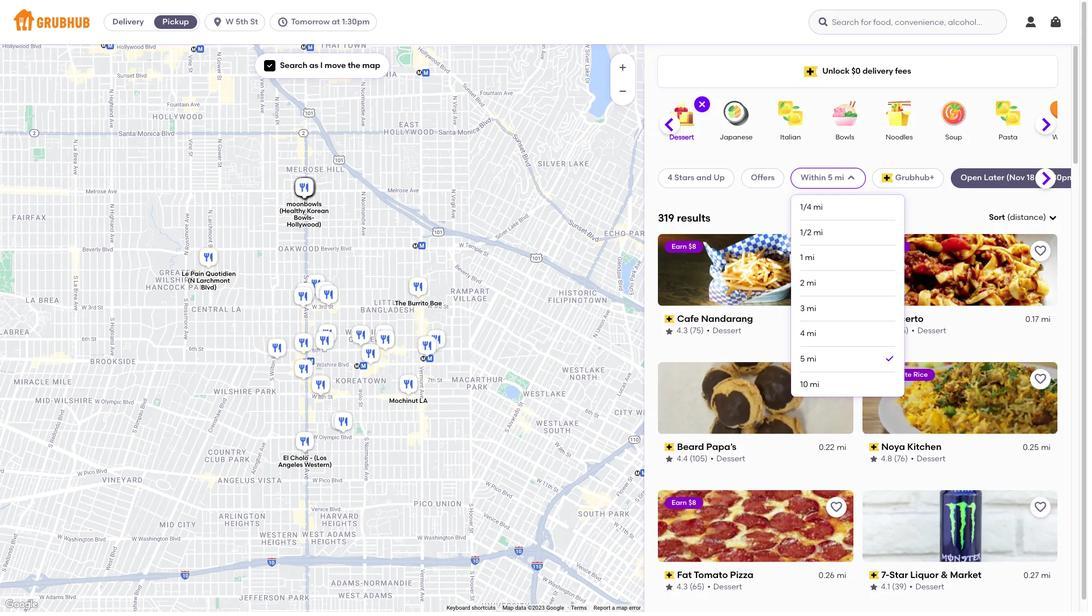 Task type: describe. For each thing, give the bounding box(es) containing it.
(105)
[[690, 454, 708, 464]]

boba time image
[[374, 328, 396, 353]]

4.4
[[677, 454, 688, 464]]

unlock
[[822, 66, 850, 76]]

korean
[[307, 208, 329, 215]]

yogurtland image
[[416, 334, 438, 359]]

©2023
[[528, 605, 545, 611]]

distance
[[1010, 213, 1043, 222]]

0.17 mi
[[1026, 315, 1051, 324]]

amandine patisserie cafe image
[[329, 410, 352, 435]]

save this restaurant button for noya kitchen
[[1030, 369, 1051, 389]]

1:30pm)
[[1047, 173, 1078, 183]]

5th
[[236, 17, 248, 27]]

beard papa's image
[[292, 332, 315, 357]]

(75)
[[690, 326, 704, 336]]

the burrito bae image
[[407, 275, 429, 300]]

dessert for papa's
[[717, 454, 745, 464]]

and
[[696, 173, 712, 183]]

cafe nandarang image
[[316, 322, 339, 347]]

wings image
[[1043, 101, 1083, 126]]

1 horizontal spatial svg image
[[847, 174, 856, 183]]

star icon image for cafe nandarang
[[665, 327, 674, 336]]

mi for 0.25 mi
[[1041, 443, 1051, 452]]

results
[[677, 211, 711, 224]]

map data ©2023 google
[[503, 605, 564, 611]]

dessert for star
[[916, 582, 944, 592]]

319
[[658, 211, 674, 224]]

earn for fat tomato pizza
[[672, 499, 687, 506]]

noya kitchen
[[881, 441, 942, 452]]

w
[[226, 17, 234, 27]]

papa's
[[706, 441, 737, 452]]

7-star liquor & market
[[881, 569, 982, 580]]

the burrito bae
[[395, 300, 442, 307]]

1/2 mi
[[800, 227, 823, 237]]

keyboard
[[447, 605, 470, 611]]

4.8
[[881, 454, 892, 464]]

the
[[348, 61, 360, 70]]

4.4 (105)
[[677, 454, 708, 464]]

bowls image
[[825, 101, 865, 126]]

save this restaurant button for cafe nandarang
[[826, 241, 846, 261]]

0 vertical spatial 5
[[828, 173, 833, 183]]

concerto image
[[313, 329, 336, 354]]

dessert right (45)
[[918, 326, 946, 336]]

slurpin' ramen bar image
[[309, 374, 332, 398]]

2 mi
[[800, 278, 816, 288]]

toe bang cafe image
[[373, 323, 395, 348]]

beard
[[677, 441, 704, 452]]

1:30pm
[[342, 17, 370, 27]]

3
[[800, 303, 805, 313]]

tomorrow
[[291, 17, 330, 27]]

18
[[1027, 173, 1035, 183]]

1/2
[[800, 227, 812, 237]]

earn $8 for fat
[[672, 499, 696, 506]]

none field containing sort
[[989, 212, 1058, 223]]

10 mi
[[800, 379, 820, 389]]

4 for 4 stars and up
[[668, 173, 673, 183]]

bowls
[[836, 133, 854, 141]]

4 stars and up
[[668, 173, 725, 183]]

mi for 0.17 mi
[[1041, 315, 1051, 324]]

0 vertical spatial svg image
[[698, 100, 707, 109]]

dessert down dessert image
[[669, 133, 694, 141]]

(
[[1007, 213, 1010, 222]]

pickup
[[162, 17, 189, 27]]

terms link
[[571, 605, 587, 611]]

mi right the within
[[835, 173, 844, 183]]

save this restaurant button for fat tomato pizza
[[826, 497, 846, 517]]

(45)
[[894, 326, 909, 336]]

within
[[801, 173, 826, 183]]

japanese image
[[716, 101, 756, 126]]

google
[[546, 605, 564, 611]]

cafe
[[677, 313, 699, 324]]

unlock $0 delivery fees
[[822, 66, 911, 76]]

lulubowls (hawaiian-inspired bowls- hollywood) image
[[294, 176, 317, 201]]

at inside button
[[332, 17, 340, 27]]

4.3 for cafe nandarang
[[677, 326, 688, 336]]

open later (nov 18 at 1:30pm)
[[961, 173, 1078, 183]]

brady's bakery image
[[294, 176, 317, 201]]

(76)
[[894, 454, 908, 464]]

grubhub+
[[895, 173, 935, 183]]

keyboard shortcuts
[[447, 605, 496, 611]]

dessert for tomato
[[713, 582, 742, 592]]

svg image inside "tomorrow at 1:30pm" button
[[277, 16, 289, 28]]

(45) • dessert
[[894, 326, 946, 336]]

rethink ice cream (lactose-free/tummy-friendly) image
[[294, 176, 317, 201]]

5 mi option
[[800, 346, 896, 372]]

bae
[[430, 300, 442, 307]]

noodles image
[[880, 101, 919, 126]]

delivery button
[[104, 13, 152, 31]]

mi for 0.26 mi
[[837, 571, 846, 580]]

offers
[[751, 173, 775, 183]]

sort
[[989, 213, 1005, 222]]

list box containing 1/4 mi
[[800, 195, 896, 397]]

3 mi
[[800, 303, 816, 313]]

save this restaurant button for concerto
[[1030, 241, 1051, 261]]

w 5th st
[[226, 17, 258, 27]]

pain
[[190, 271, 204, 278]]

319 results
[[658, 211, 711, 224]]

dessert for kitchen
[[917, 454, 946, 464]]

noya
[[881, 441, 905, 452]]

7-star liquor & market logo image
[[862, 490, 1058, 562]]

italian image
[[771, 101, 810, 126]]

within 5 mi
[[801, 173, 844, 183]]

0.22 mi
[[819, 443, 846, 452]]

1 mi
[[800, 253, 815, 262]]

dessert for nandarang
[[713, 326, 742, 336]]

• for fat tomato pizza
[[707, 582, 711, 592]]

a
[[612, 605, 615, 611]]

earn $8 for cafe
[[672, 242, 696, 250]]

wings
[[1053, 133, 1073, 141]]

ben's fast food image
[[294, 176, 317, 201]]

• dessert for tomato
[[707, 582, 742, 592]]

• dessert for star
[[910, 582, 944, 592]]

desserts now image
[[294, 176, 317, 201]]

Search for food, convenience, alcohol... search field
[[809, 10, 1007, 35]]

save this restaurant image for concerto
[[1034, 244, 1047, 258]]

subscription pass image for beard papa's
[[665, 443, 675, 451]]

delivery
[[112, 17, 144, 27]]

0.25 mi
[[1023, 443, 1051, 452]]

move
[[325, 61, 346, 70]]

plus icon image
[[617, 62, 629, 73]]

4 mi
[[800, 328, 816, 338]]

crafted donuts image
[[266, 337, 288, 362]]

namsan image
[[349, 324, 372, 349]]

4 for 4 mi
[[800, 328, 805, 338]]

7-
[[881, 569, 890, 580]]

mumu bakery & cake image
[[332, 410, 355, 435]]

0.25
[[1023, 443, 1039, 452]]

noodles
[[886, 133, 913, 141]]

sort ( distance )
[[989, 213, 1046, 222]]

5 inside option
[[800, 354, 805, 364]]

noya kitchen image
[[317, 283, 340, 308]]

star icon image for fat tomato pizza
[[665, 583, 674, 592]]

save this restaurant image inside button
[[829, 500, 843, 514]]

el
[[283, 454, 288, 462]]

dessert image
[[662, 101, 702, 126]]

soup image
[[934, 101, 974, 126]]

open
[[961, 173, 982, 183]]

1
[[800, 253, 803, 262]]

• for cafe nandarang
[[707, 326, 710, 336]]

fat tomato pizza logo image
[[658, 490, 853, 562]]

map region
[[0, 2, 652, 612]]

search
[[280, 61, 307, 70]]

le pain quotidien (n larchmont blvd) image
[[197, 246, 220, 271]]

subscription pass image for noya kitchen
[[869, 443, 879, 451]]

• dessert for papa's
[[711, 454, 745, 464]]

beard papa's logo image
[[658, 362, 853, 434]]

house of birria image
[[294, 176, 317, 201]]

dr. shica's bakery image
[[293, 176, 316, 201]]

(39)
[[892, 582, 907, 592]]

the dolly llama image
[[294, 281, 317, 306]]

0.17
[[1026, 315, 1039, 324]]



Task type: locate. For each thing, give the bounding box(es) containing it.
0 horizontal spatial save this restaurant image
[[829, 500, 843, 514]]

subscription pass image left noya
[[869, 443, 879, 451]]

7-star liquor & market image
[[313, 280, 336, 305]]

mi right 0.17
[[1041, 315, 1051, 324]]

pasta image
[[988, 101, 1028, 126]]

blvd)
[[201, 284, 216, 292]]

subscription pass image left fat
[[665, 571, 675, 579]]

tomato
[[694, 569, 728, 580]]

mi right 1
[[805, 253, 815, 262]]

mi for 10 mi
[[810, 379, 820, 389]]

el cholo - (los angeles western)
[[278, 454, 332, 469]]

pickup button
[[152, 13, 200, 31]]

cafe nandarang logo image
[[658, 234, 853, 306]]

star icon image for 7-star liquor & market
[[869, 583, 878, 592]]

1 vertical spatial map
[[616, 605, 628, 611]]

0.26 mi
[[819, 571, 846, 580]]

nandarang
[[701, 313, 753, 324]]

grubhub plus flag logo image left unlock
[[804, 66, 818, 77]]

4.3 down cafe
[[677, 326, 688, 336]]

bowls-
[[294, 214, 314, 222]]

(los
[[314, 454, 326, 462]]

0 horizontal spatial map
[[362, 61, 380, 70]]

1 vertical spatial 4.3
[[677, 582, 688, 592]]

save this restaurant image
[[829, 244, 843, 258], [1034, 244, 1047, 258], [829, 372, 843, 386], [1034, 372, 1047, 386]]

5 right the within
[[828, 173, 833, 183]]

mi right 3
[[807, 303, 816, 313]]

concerto logo image
[[862, 234, 1058, 306]]

subscription pass image for cafe nandarang
[[665, 315, 675, 323]]

tomorrow at 1:30pm button
[[270, 13, 382, 31]]

svg image
[[698, 100, 707, 109], [847, 174, 856, 183]]

$8
[[689, 242, 696, 250], [689, 499, 696, 506]]

1 earn $8 from the top
[[672, 242, 696, 250]]

4.3 for fat tomato pizza
[[677, 582, 688, 592]]

dessert down papa's in the right bottom of the page
[[717, 454, 745, 464]]

subscription pass image left concerto
[[869, 315, 879, 323]]

mi inside 5 mi option
[[807, 354, 817, 364]]

grubhub plus flag logo image for grubhub+
[[882, 174, 893, 183]]

map
[[503, 605, 514, 611]]

larchmont
[[196, 277, 230, 285]]

0.22
[[819, 443, 835, 452]]

mi for 4 mi
[[807, 328, 816, 338]]

wasabi japanese noodle house image
[[359, 342, 382, 367]]

mi right 10
[[810, 379, 820, 389]]

$10
[[893, 242, 903, 250]]

1 horizontal spatial save this restaurant image
[[1034, 500, 1047, 514]]

mi for 2 mi
[[807, 278, 816, 288]]

map right the
[[362, 61, 380, 70]]

moonbowls (healthy korean bowls-hollywood) image
[[293, 176, 315, 201]]

subscription pass image for fat tomato pizza
[[665, 571, 675, 579]]

• dessert down fat tomato pizza
[[707, 582, 742, 592]]

report a map error
[[594, 605, 641, 611]]

grubhub plus flag logo image for unlock $0 delivery fees
[[804, 66, 818, 77]]

fatamorgana gelato image
[[293, 176, 315, 201]]

save this restaurant image for cafe nandarang
[[829, 244, 843, 258]]

western)
[[304, 461, 332, 469]]

mi for 1 mi
[[805, 253, 815, 262]]

noya kitchen logo image
[[862, 362, 1058, 434]]

quotidien
[[205, 271, 236, 278]]

italian
[[780, 133, 801, 141]]

0 vertical spatial at
[[332, 17, 340, 27]]

boba story image
[[292, 358, 315, 383]]

dream pops image
[[293, 176, 315, 201]]

star icon image for beard papa's
[[665, 455, 674, 464]]

0.27 mi
[[1024, 571, 1051, 580]]

0 horizontal spatial 5
[[800, 354, 805, 364]]

grubhub plus flag logo image left 'grubhub+'
[[882, 174, 893, 183]]

mi right 0.22
[[837, 443, 846, 452]]

2 4.3 from the top
[[677, 582, 688, 592]]

1 horizontal spatial map
[[616, 605, 628, 611]]

0 horizontal spatial at
[[332, 17, 340, 27]]

star icon image left 4.3 (75)
[[665, 327, 674, 336]]

$8 down results
[[689, 242, 696, 250]]

0.26
[[819, 571, 835, 580]]

concerto
[[881, 313, 924, 324]]

dessert down nandarang
[[713, 326, 742, 336]]

mi down the '3 mi'
[[807, 328, 816, 338]]

subscription pass image for concerto
[[869, 315, 879, 323]]

5 up 10
[[800, 354, 805, 364]]

svg image inside w 5th st button
[[212, 16, 223, 28]]

dessert
[[669, 133, 694, 141], [713, 326, 742, 336], [918, 326, 946, 336], [717, 454, 745, 464], [917, 454, 946, 464], [713, 582, 742, 592], [916, 582, 944, 592]]

• down beard papa's in the bottom right of the page
[[711, 454, 714, 464]]

0 vertical spatial $8
[[689, 242, 696, 250]]

0 vertical spatial 4
[[668, 173, 673, 183]]

• right "(76)"
[[911, 454, 914, 464]]

subscription pass image
[[665, 315, 675, 323], [869, 315, 879, 323], [665, 443, 675, 451], [869, 443, 879, 451], [665, 571, 675, 579]]

• dessert down nandarang
[[707, 326, 742, 336]]

4.3 (75)
[[677, 326, 704, 336]]

grubhub plus flag logo image
[[804, 66, 818, 77], [882, 174, 893, 183]]

4 down 3
[[800, 328, 805, 338]]

burrito
[[407, 300, 428, 307]]

mi for 5 mi
[[807, 354, 817, 364]]

mi right 0.25
[[1041, 443, 1051, 452]]

• dessert for kitchen
[[911, 454, 946, 464]]

liquor
[[910, 569, 939, 580]]

• dessert
[[707, 326, 742, 336], [711, 454, 745, 464], [911, 454, 946, 464], [707, 582, 742, 592], [910, 582, 944, 592]]

kitchen
[[907, 441, 942, 452]]

earn for concerto
[[876, 242, 891, 250]]

el cholo - (los angeles western) image
[[293, 430, 316, 455]]

fat tomato pizza
[[677, 569, 754, 580]]

beard papa's
[[677, 441, 737, 452]]

i
[[320, 61, 323, 70]]

market
[[950, 569, 982, 580]]

earn down 4.4
[[672, 499, 687, 506]]

the
[[395, 300, 406, 307]]

up
[[714, 173, 725, 183]]

• dessert down "kitchen"
[[911, 454, 946, 464]]

$8 for cafe
[[689, 242, 696, 250]]

dessert down "kitchen"
[[917, 454, 946, 464]]

2 $8 from the top
[[689, 499, 696, 506]]

cholo
[[290, 454, 308, 462]]

•
[[707, 326, 710, 336], [912, 326, 915, 336], [711, 454, 714, 464], [911, 454, 914, 464], [707, 582, 711, 592], [910, 582, 913, 592]]

0 horizontal spatial grubhub plus flag logo image
[[804, 66, 818, 77]]

angeles
[[278, 461, 303, 469]]

fat tomato pizza image
[[292, 285, 314, 310]]

svg image right within 5 mi
[[847, 174, 856, 183]]

1 vertical spatial at
[[1037, 173, 1045, 183]]

4.8 (76)
[[881, 454, 908, 464]]

dessert down "7-star liquor & market"
[[916, 582, 944, 592]]

1 vertical spatial $8
[[689, 499, 696, 506]]

(n
[[187, 277, 195, 285]]

hollywood)
[[286, 221, 321, 229]]

2 earn $8 from the top
[[672, 499, 696, 506]]

bevvy image
[[293, 176, 315, 201]]

mi for 0.22 mi
[[837, 443, 846, 452]]

cafe mak image
[[425, 328, 447, 353]]

1 vertical spatial 4
[[800, 328, 805, 338]]

2 save this restaurant image from the left
[[1034, 500, 1047, 514]]

subscription pass image
[[869, 571, 879, 579]]

shortcuts
[[472, 605, 496, 611]]

save this restaurant button
[[826, 241, 846, 261], [1030, 241, 1051, 261], [826, 369, 846, 389], [1030, 369, 1051, 389], [826, 497, 846, 517], [1030, 497, 1051, 517]]

mi
[[835, 173, 844, 183], [813, 202, 823, 212], [814, 227, 823, 237], [805, 253, 815, 262], [807, 278, 816, 288], [807, 303, 816, 313], [837, 315, 846, 324], [1041, 315, 1051, 324], [807, 328, 816, 338], [807, 354, 817, 364], [810, 379, 820, 389], [837, 443, 846, 452], [1041, 443, 1051, 452], [837, 571, 846, 580], [1041, 571, 1051, 580]]

mi for 0.27 mi
[[1041, 571, 1051, 580]]

free white rice
[[876, 370, 928, 378]]

• right (65)
[[707, 582, 711, 592]]

at
[[332, 17, 340, 27], [1037, 173, 1045, 183]]

mi for 1/4 mi
[[813, 202, 823, 212]]

0 horizontal spatial svg image
[[698, 100, 707, 109]]

mochinut la image
[[397, 373, 420, 398]]

0 horizontal spatial 4
[[668, 173, 673, 183]]

1/4 mi
[[800, 202, 823, 212]]

4 inside list box
[[800, 328, 805, 338]]

1 horizontal spatial grubhub plus flag logo image
[[882, 174, 893, 183]]

anju house image
[[305, 273, 327, 298]]

$8 down 4.4 (105)
[[689, 499, 696, 506]]

soup
[[945, 133, 962, 141]]

earn $8
[[672, 242, 696, 250], [672, 499, 696, 506]]

mi for 1/2 mi
[[814, 227, 823, 237]]

• right (75) at the right of the page
[[707, 326, 710, 336]]

5 mi
[[800, 354, 817, 364]]

google image
[[3, 597, 40, 612]]

star icon image left 4.8
[[869, 455, 878, 464]]

4.3 down fat
[[677, 582, 688, 592]]

subscription pass image left beard
[[665, 443, 675, 451]]

mi right "0.26"
[[837, 571, 846, 580]]

svg image
[[1024, 15, 1038, 29], [1049, 15, 1063, 29], [212, 16, 223, 28], [277, 16, 289, 28], [818, 16, 829, 28], [266, 62, 273, 69], [1049, 213, 1058, 222]]

mochinut
[[389, 397, 418, 405]]

star icon image
[[665, 327, 674, 336], [665, 455, 674, 464], [869, 455, 878, 464], [665, 583, 674, 592], [869, 583, 878, 592]]

0 vertical spatial grubhub plus flag logo image
[[804, 66, 818, 77]]

mi right 0.12
[[837, 315, 846, 324]]

1 vertical spatial grubhub plus flag logo image
[[882, 174, 893, 183]]

map right a
[[616, 605, 628, 611]]

• dessert down liquor
[[910, 582, 944, 592]]

1 vertical spatial svg image
[[847, 174, 856, 183]]

earn for cafe nandarang
[[672, 242, 687, 250]]

mi right 2
[[807, 278, 816, 288]]

st
[[250, 17, 258, 27]]

cafe nandarang
[[677, 313, 753, 324]]

mi for 0.12 mi
[[837, 315, 846, 324]]

pasta
[[999, 133, 1018, 141]]

earn
[[672, 242, 687, 250], [876, 242, 891, 250], [672, 499, 687, 506]]

1 $8 from the top
[[689, 242, 696, 250]]

1 horizontal spatial 4
[[800, 328, 805, 338]]

mochinut la
[[389, 397, 427, 405]]

$8 for fat
[[689, 499, 696, 506]]

mi right 1/4
[[813, 202, 823, 212]]

1 horizontal spatial at
[[1037, 173, 1045, 183]]

at left 1:30pm at the top left of page
[[332, 17, 340, 27]]

svg image left japanese image on the right
[[698, 100, 707, 109]]

1 vertical spatial earn $8
[[672, 499, 696, 506]]

japanese
[[720, 133, 753, 141]]

save this restaurant image
[[829, 500, 843, 514], [1034, 500, 1047, 514]]

0 vertical spatial earn $8
[[672, 242, 696, 250]]

star icon image left the 4.1
[[869, 583, 878, 592]]

0 vertical spatial 4.3
[[677, 326, 688, 336]]

star
[[890, 569, 908, 580]]

earn left '$10'
[[876, 242, 891, 250]]

mi for 3 mi
[[807, 303, 816, 313]]

(healthy
[[279, 208, 305, 215]]

1 vertical spatial 5
[[800, 354, 805, 364]]

subscription pass image left cafe
[[665, 315, 675, 323]]

sweet rose creamery image
[[293, 176, 315, 201]]

fees
[[895, 66, 911, 76]]

rice
[[913, 370, 928, 378]]

save this restaurant image for noya kitchen
[[1034, 372, 1047, 386]]

mi right 1/2
[[814, 227, 823, 237]]

search as i move the map
[[280, 61, 380, 70]]

le pain quotidien (n larchmont blvd)
[[181, 271, 236, 292]]

la
[[419, 397, 427, 405]]

• dessert for nandarang
[[707, 326, 742, 336]]

4 left stars
[[668, 173, 673, 183]]

at right 18
[[1037, 173, 1045, 183]]

• right '(39)'
[[910, 582, 913, 592]]

1 save this restaurant image from the left
[[829, 500, 843, 514]]

• for 7-star liquor & market
[[910, 582, 913, 592]]

fat
[[677, 569, 692, 580]]

star icon image for noya kitchen
[[869, 455, 878, 464]]

earn $8 down 4.4
[[672, 499, 696, 506]]

nancy silverton's - nancy fancy gelato image
[[294, 176, 317, 201]]

check icon image
[[884, 353, 896, 365]]

• right (45)
[[912, 326, 915, 336]]

earn $8 down 319 results
[[672, 242, 696, 250]]

earn down 319 results
[[672, 242, 687, 250]]

star icon image left 4.3 (65)
[[665, 583, 674, 592]]

4.3
[[677, 326, 688, 336], [677, 582, 688, 592]]

• dessert down papa's in the right bottom of the page
[[711, 454, 745, 464]]

mi right 0.27
[[1041, 571, 1051, 580]]

moonbowls (healthy korean bowls- hollywood)
[[279, 201, 329, 229]]

error
[[629, 605, 641, 611]]

• for noya kitchen
[[911, 454, 914, 464]]

minus icon image
[[617, 86, 629, 97]]

4.1 (39)
[[881, 582, 907, 592]]

free
[[876, 370, 891, 378]]

keyboard shortcuts button
[[447, 604, 496, 612]]

mi up 10 mi
[[807, 354, 817, 364]]

• for beard papa's
[[711, 454, 714, 464]]

dessert down fat tomato pizza
[[713, 582, 742, 592]]

main navigation navigation
[[0, 0, 1080, 44]]

None field
[[989, 212, 1058, 223]]

(65)
[[690, 582, 705, 592]]

1 horizontal spatial 5
[[828, 173, 833, 183]]

0 vertical spatial map
[[362, 61, 380, 70]]

star icon image left 4.4
[[665, 455, 674, 464]]

report a map error link
[[594, 605, 641, 611]]

1 4.3 from the top
[[677, 326, 688, 336]]

list box
[[800, 195, 896, 397]]



Task type: vqa. For each thing, say whether or not it's contained in the screenshot.
Anju House icon
yes



